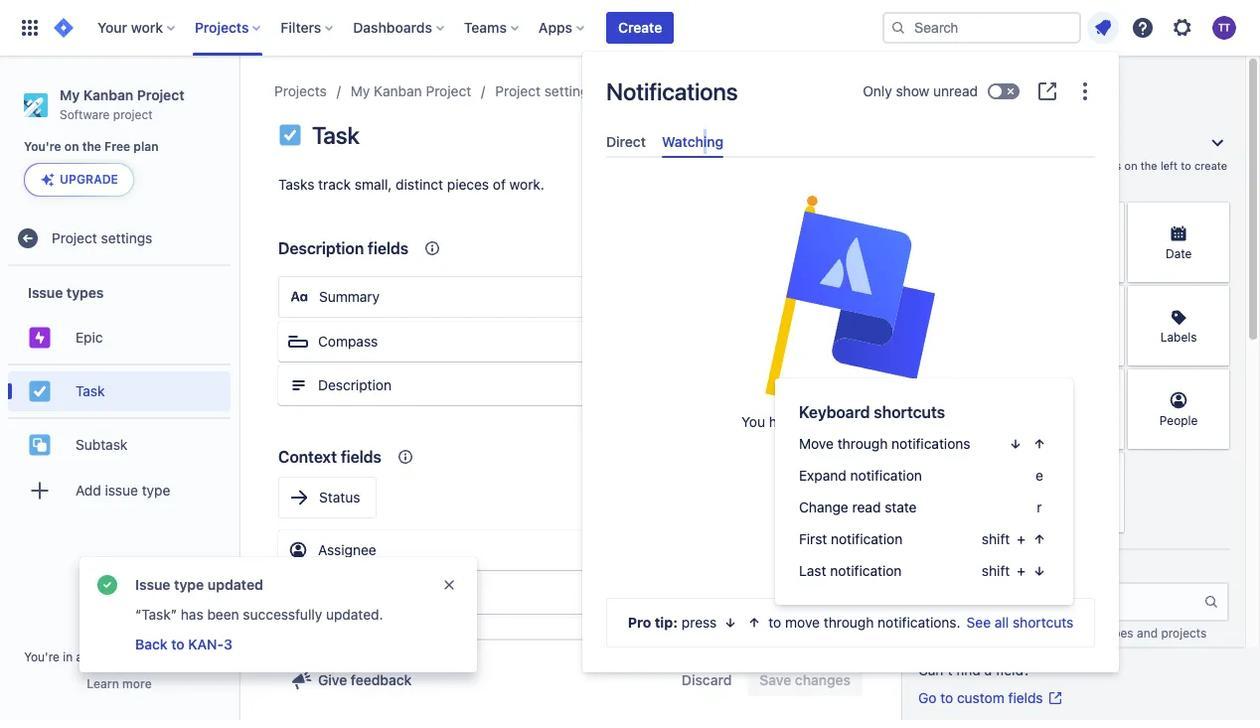 Task type: describe. For each thing, give the bounding box(es) containing it.
description fields
[[278, 240, 409, 257]]

dismiss image
[[441, 577, 457, 593]]

one
[[1021, 159, 1041, 172]]

and
[[1137, 626, 1158, 641]]

feedback
[[351, 672, 412, 689]]

project inside my kanban project software project
[[113, 107, 153, 122]]

fields
[[918, 94, 962, 112]]

change
[[799, 499, 849, 516]]

shift for first notification
[[982, 531, 1010, 548]]

in
[[63, 650, 73, 665]]

of inside drag a field type to one of the sections on the left to create a custom field for this issue type.
[[1044, 159, 1054, 172]]

1 vertical spatial issue types
[[28, 284, 104, 301]]

more information image for date
[[1204, 205, 1227, 229]]

custom inside drag a field type to one of the sections on the left to create a custom field for this issue type.
[[928, 173, 966, 186]]

3 open field configuration image from the top
[[816, 626, 840, 650]]

on inside drag a field type to one of the sections on the left to create a custom field for this issue type.
[[1125, 159, 1138, 172]]

1 horizontal spatial project
[[175, 650, 215, 665]]

project down 'upgrade' button
[[52, 230, 97, 246]]

distinct
[[396, 176, 443, 193]]

you have no notifications from the last 30 days.
[[742, 414, 960, 450]]

"task" has been successfully updated.
[[135, 606, 383, 623]]

type inside 'button'
[[142, 482, 170, 499]]

0 vertical spatial through
[[838, 435, 888, 452]]

create button
[[606, 12, 674, 44]]

expand notification
[[799, 467, 922, 484]]

to inside notifications dialog
[[769, 614, 782, 631]]

your work
[[97, 19, 163, 36]]

from inside you have no notifications from the last 30 days.
[[906, 414, 936, 431]]

+ for first notification
[[1017, 531, 1026, 548]]

fields right 27
[[973, 626, 1004, 641]]

go to custom fields link
[[918, 689, 1063, 709]]

compass
[[318, 333, 378, 350]]

open notifications in a new tab image
[[1036, 80, 1059, 103]]

tasks track small, distinct pieces of work.
[[278, 176, 545, 193]]

epic
[[76, 329, 103, 346]]

description for description
[[318, 377, 392, 394]]

search all fields
[[918, 566, 1007, 580]]

move
[[799, 435, 834, 452]]

only
[[863, 82, 892, 99]]

fields left 'this link will be opened in a new tab' image
[[1008, 690, 1043, 707]]

you're for you're on the free plan
[[24, 139, 61, 154]]

the left left
[[1141, 159, 1158, 172]]

software
[[60, 107, 110, 122]]

0 vertical spatial project settings link
[[495, 80, 596, 103]]

task group
[[8, 364, 231, 418]]

managed
[[120, 650, 172, 665]]

my for my kanban project software project
[[60, 86, 80, 103]]

kanban for my kanban project
[[374, 82, 422, 99]]

date
[[1166, 247, 1192, 262]]

1 horizontal spatial issue
[[135, 576, 170, 593]]

1 horizontal spatial project settings
[[495, 82, 596, 99]]

arrow up image
[[1032, 436, 1048, 452]]

Search field
[[883, 12, 1081, 44]]

issue inside drag a field type to one of the sections on the left to create a custom field for this issue type.
[[1035, 173, 1062, 186]]

work.
[[510, 176, 545, 193]]

shortcuts inside button
[[1013, 614, 1074, 631]]

first notification
[[799, 531, 903, 548]]

go
[[918, 690, 937, 707]]

give
[[318, 672, 347, 689]]

the left free
[[82, 139, 101, 154]]

no
[[803, 414, 819, 431]]

0 vertical spatial arrow up image
[[1032, 532, 1048, 548]]

teams
[[464, 19, 507, 36]]

my kanban project
[[351, 82, 471, 99]]

required
[[745, 291, 803, 304]]

discard button
[[670, 665, 744, 697]]

fields up see
[[977, 566, 1007, 580]]

1 vertical spatial project settings link
[[8, 219, 231, 259]]

project inside my kanban project software project
[[137, 86, 184, 103]]

subtask
[[76, 436, 128, 453]]

2 vertical spatial arrow down image
[[723, 615, 739, 631]]

1 vertical spatial field
[[969, 173, 992, 186]]

learn more button
[[87, 677, 152, 693]]

shift + for first notification
[[982, 531, 1026, 548]]

work
[[131, 19, 163, 36]]

a right the drag
[[947, 159, 953, 172]]

have
[[769, 414, 799, 431]]

teams button
[[458, 12, 527, 44]]

a right in
[[76, 650, 83, 665]]

you
[[742, 414, 765, 431]]

more information about the context fields image for description fields
[[421, 237, 444, 260]]

type inside drag a field type to one of the sections on the left to create a custom field for this issue type.
[[982, 159, 1005, 172]]

subtask link
[[8, 426, 231, 465]]

notifications dialog
[[582, 52, 1119, 673]]

summary
[[319, 288, 380, 305]]

you're for you're in a team-managed project
[[24, 650, 60, 665]]

unread
[[933, 82, 978, 99]]

press
[[682, 614, 717, 631]]

context
[[278, 448, 337, 466]]

issue types link
[[620, 80, 693, 103]]

1 vertical spatial of
[[493, 176, 506, 193]]

back
[[135, 636, 168, 653]]

types for issue types link
[[657, 82, 693, 99]]

see
[[967, 614, 991, 631]]

been
[[207, 606, 239, 623]]

0 vertical spatial task
[[312, 121, 359, 149]]

create
[[618, 19, 662, 36]]

more information image for people
[[1204, 372, 1227, 396]]

0 vertical spatial on
[[64, 139, 79, 154]]

notifications inside you have no notifications from the last 30 days.
[[823, 414, 902, 431]]

projects for the projects popup button
[[195, 19, 249, 36]]

has
[[181, 606, 203, 623]]

filters button
[[275, 12, 341, 44]]

watching
[[662, 133, 724, 150]]

search
[[918, 566, 957, 580]]

shift for last notification
[[982, 563, 1010, 579]]

0 horizontal spatial arrow up image
[[747, 615, 763, 631]]

task inside group
[[76, 383, 105, 399]]

labels
[[1161, 330, 1197, 345]]

the inside you have no notifications from the last 30 days.
[[939, 414, 960, 431]]

notification for last notification
[[830, 563, 902, 579]]

assignee
[[318, 542, 376, 559]]

the up "type."
[[1058, 159, 1074, 172]]

can't find a field?
[[918, 662, 1031, 679]]

more image
[[1073, 80, 1097, 103]]

updated.
[[326, 606, 383, 623]]

add issue type image
[[28, 479, 52, 503]]

sidebar navigation image
[[217, 80, 260, 119]]

shift + for last notification
[[982, 563, 1026, 579]]

small,
[[355, 176, 392, 193]]

add issue type button
[[8, 471, 231, 511]]

drag a field type to one of the sections on the left to create a custom field for this issue type.
[[918, 159, 1228, 186]]

updated
[[208, 576, 263, 593]]

context fields
[[278, 448, 382, 466]]

watching tab panel
[[598, 158, 1103, 176]]

tab list inside notifications dialog
[[598, 125, 1103, 158]]

notifications image
[[1091, 16, 1115, 40]]

all for see
[[995, 614, 1009, 631]]

plan
[[134, 139, 159, 154]]

projects for projects link
[[274, 82, 327, 99]]

settings image
[[1171, 16, 1195, 40]]

project down "teams" dropdown button
[[495, 82, 541, 99]]

add
[[76, 482, 101, 499]]

task link
[[8, 372, 231, 412]]

keyboard
[[799, 404, 870, 421]]

notifications
[[606, 78, 738, 105]]

first
[[799, 531, 827, 548]]

types for 'group' containing issue types
[[66, 284, 104, 301]]

expand
[[799, 467, 847, 484]]

to right left
[[1181, 159, 1192, 172]]

my kanban project link
[[351, 80, 471, 103]]

see all shortcuts
[[967, 614, 1074, 631]]

to inside button
[[171, 636, 184, 653]]

type.
[[1065, 173, 1091, 186]]

days.
[[858, 434, 892, 450]]

sections
[[1078, 159, 1121, 172]]

tasks
[[278, 176, 314, 193]]

successfully
[[243, 606, 322, 623]]

primary element
[[12, 0, 883, 56]]

project down primary element
[[426, 82, 471, 99]]

give feedback
[[318, 672, 412, 689]]

2 horizontal spatial issue
[[1070, 626, 1099, 641]]

0 vertical spatial field
[[956, 159, 979, 172]]

my kanban project software project
[[60, 86, 184, 122]]

find
[[956, 662, 981, 679]]

1 vertical spatial custom
[[957, 690, 1005, 707]]

your
[[97, 19, 127, 36]]



Task type: locate. For each thing, give the bounding box(es) containing it.
2 vertical spatial issue
[[135, 576, 170, 593]]

more
[[122, 677, 152, 692]]

arrow down image
[[1008, 436, 1024, 452], [1032, 564, 1048, 579], [723, 615, 739, 631]]

0 vertical spatial shortcuts
[[874, 404, 945, 421]]

2 vertical spatial notification
[[830, 563, 902, 579]]

types up watching
[[657, 82, 693, 99]]

dropdown
[[940, 414, 998, 429]]

of left work.
[[493, 176, 506, 193]]

1 vertical spatial types
[[66, 284, 104, 301]]

track
[[318, 176, 351, 193]]

issue right other
[[1070, 626, 1099, 641]]

2 you're from the top
[[24, 650, 60, 665]]

pro
[[628, 614, 651, 631]]

issue right add on the bottom of page
[[105, 482, 138, 499]]

type up has at the bottom left
[[174, 576, 204, 593]]

1 vertical spatial more information about the context fields image
[[394, 445, 417, 469]]

assignee button
[[278, 531, 848, 570]]

field
[[956, 159, 979, 172], [969, 173, 992, 186]]

0 horizontal spatial more information about the context fields image
[[394, 445, 417, 469]]

1 horizontal spatial my
[[351, 82, 370, 99]]

through right move
[[824, 614, 874, 631]]

more information about the context fields image
[[421, 237, 444, 260], [394, 445, 417, 469]]

you're up 'upgrade' button
[[24, 139, 61, 154]]

to left move
[[769, 614, 782, 631]]

0 vertical spatial type
[[982, 159, 1005, 172]]

jira software image
[[52, 16, 76, 40], [52, 16, 76, 40]]

2 shift + from the top
[[982, 563, 1026, 579]]

on
[[64, 139, 79, 154], [1125, 159, 1138, 172]]

1 open field configuration image from the top
[[816, 330, 840, 354]]

1 horizontal spatial on
[[1125, 159, 1138, 172]]

kanban for my kanban project software project
[[83, 86, 133, 103]]

my
[[351, 82, 370, 99], [60, 86, 80, 103]]

2 open field configuration image from the top
[[816, 582, 840, 606]]

this link will be opened in a new tab image
[[1047, 691, 1063, 707]]

description inside button
[[318, 377, 392, 394]]

drag
[[918, 159, 943, 172]]

upgrade button
[[25, 164, 133, 196]]

1 horizontal spatial shortcuts
[[1013, 614, 1074, 631]]

1 vertical spatial arrow up image
[[747, 615, 763, 631]]

description for description fields
[[278, 240, 364, 257]]

2 vertical spatial issue
[[1070, 626, 1099, 641]]

all
[[961, 566, 973, 580], [995, 614, 1009, 631]]

project up plan
[[137, 86, 184, 103]]

1 you're from the top
[[24, 139, 61, 154]]

notification for first notification
[[831, 531, 903, 548]]

0 vertical spatial shift
[[982, 531, 1010, 548]]

notification down move through notifications
[[850, 467, 922, 484]]

0 vertical spatial issue
[[1035, 173, 1062, 186]]

1 horizontal spatial types
[[657, 82, 693, 99]]

a
[[947, 159, 953, 172], [918, 173, 924, 186], [76, 650, 83, 665], [985, 662, 992, 679]]

custom down can't find a field?
[[957, 690, 1005, 707]]

appswitcher icon image
[[18, 16, 42, 40]]

1 shift from the top
[[982, 531, 1010, 548]]

more information about the fields image
[[974, 91, 998, 115]]

open field configuration image up the keyboard
[[816, 330, 840, 354]]

the up move through notifications
[[939, 414, 960, 431]]

1 vertical spatial notifications
[[892, 435, 971, 452]]

2 horizontal spatial issue
[[620, 82, 653, 99]]

field right the drag
[[956, 159, 979, 172]]

more information image
[[1099, 288, 1122, 312], [1204, 288, 1227, 312], [1099, 372, 1122, 396]]

pieces
[[447, 176, 489, 193]]

upgrade
[[60, 172, 118, 187]]

0 vertical spatial projects
[[195, 19, 249, 36]]

other
[[1037, 626, 1067, 641]]

last
[[810, 434, 833, 450]]

0 vertical spatial more information about the context fields image
[[421, 237, 444, 260]]

team-
[[86, 650, 120, 665]]

settings down apps dropdown button
[[544, 82, 596, 99]]

tip:
[[655, 614, 678, 631]]

project left 3
[[175, 650, 215, 665]]

0 horizontal spatial on
[[64, 139, 79, 154]]

project settings down upgrade
[[52, 230, 152, 246]]

types inside 'group'
[[66, 284, 104, 301]]

+
[[1017, 531, 1026, 548], [1017, 563, 1026, 579]]

arrow down image right press
[[723, 615, 739, 631]]

my up software
[[60, 86, 80, 103]]

0 vertical spatial all
[[961, 566, 973, 580]]

notification down read
[[831, 531, 903, 548]]

1 vertical spatial settings
[[101, 230, 152, 246]]

from left other
[[1008, 626, 1034, 641]]

url
[[1062, 497, 1086, 512]]

open field configuration image down change
[[816, 539, 840, 563]]

change read state
[[799, 499, 917, 516]]

left
[[1161, 159, 1178, 172]]

1 vertical spatial project settings
[[52, 230, 152, 246]]

1 horizontal spatial kanban
[[374, 82, 422, 99]]

compass button
[[278, 322, 848, 362]]

all right search
[[961, 566, 973, 580]]

move
[[785, 614, 820, 631]]

projects link
[[274, 80, 327, 103]]

2 vertical spatial types
[[1103, 626, 1134, 641]]

project up plan
[[113, 107, 153, 122]]

1 open field configuration image from the top
[[816, 374, 840, 398]]

help image
[[1131, 16, 1155, 40]]

2 + from the top
[[1017, 563, 1026, 579]]

0 vertical spatial +
[[1017, 531, 1026, 548]]

Type to search all fields text field
[[920, 584, 1204, 620]]

issue up epic link
[[28, 284, 63, 301]]

0 horizontal spatial all
[[961, 566, 973, 580]]

0 horizontal spatial types
[[66, 284, 104, 301]]

my right projects link
[[351, 82, 370, 99]]

dashboards
[[353, 19, 432, 36]]

3
[[224, 636, 233, 653]]

notification
[[850, 467, 922, 484], [831, 531, 903, 548], [830, 563, 902, 579]]

more information image for checkbox
[[1099, 372, 1122, 396]]

field?
[[996, 662, 1031, 679]]

0 horizontal spatial settings
[[101, 230, 152, 246]]

notification down first notification
[[830, 563, 902, 579]]

1 vertical spatial description
[[318, 377, 392, 394]]

1 horizontal spatial type
[[174, 576, 204, 593]]

projects inside popup button
[[195, 19, 249, 36]]

shift up see
[[982, 563, 1010, 579]]

1 vertical spatial on
[[1125, 159, 1138, 172]]

issue type updated
[[135, 576, 263, 593]]

1 horizontal spatial arrow down image
[[1008, 436, 1024, 452]]

notifications.
[[878, 614, 961, 631]]

my for my kanban project
[[351, 82, 370, 99]]

issue for 'group' containing issue types
[[28, 284, 63, 301]]

you're left in
[[24, 650, 60, 665]]

type down subtask link
[[142, 482, 170, 499]]

for
[[995, 173, 1010, 186]]

0 horizontal spatial shortcuts
[[874, 404, 945, 421]]

epic link
[[8, 318, 231, 358]]

only show unread
[[863, 82, 978, 99]]

1 vertical spatial open field configuration image
[[816, 582, 840, 606]]

0 vertical spatial open field configuration image
[[816, 374, 840, 398]]

1 horizontal spatial issue types
[[620, 82, 693, 99]]

group
[[8, 267, 231, 523]]

issue inside 'button'
[[105, 482, 138, 499]]

keyboard shortcuts
[[799, 404, 945, 421]]

kanban inside my kanban project software project
[[83, 86, 133, 103]]

description up the summary
[[278, 240, 364, 257]]

1 vertical spatial all
[[995, 614, 1009, 631]]

all right see
[[995, 614, 1009, 631]]

0 horizontal spatial project settings link
[[8, 219, 231, 259]]

shift + up see all shortcuts
[[982, 563, 1026, 579]]

of
[[1044, 159, 1054, 172], [493, 176, 506, 193]]

banner containing your work
[[0, 0, 1260, 56]]

2 shift from the top
[[982, 563, 1010, 579]]

to
[[1008, 159, 1018, 172], [1181, 159, 1192, 172], [769, 614, 782, 631], [171, 636, 184, 653], [940, 690, 953, 707]]

description
[[278, 240, 364, 257], [318, 377, 392, 394]]

0 horizontal spatial kanban
[[83, 86, 133, 103]]

1 vertical spatial shift +
[[982, 563, 1026, 579]]

1 vertical spatial notification
[[831, 531, 903, 548]]

issue up the 'direct' on the top
[[620, 82, 653, 99]]

types left and
[[1103, 626, 1134, 641]]

issue type icon image
[[278, 123, 302, 147]]

open field configuration image for assignee
[[816, 539, 840, 563]]

type
[[982, 159, 1005, 172], [142, 482, 170, 499], [174, 576, 204, 593]]

last
[[799, 563, 826, 579]]

1 vertical spatial you're
[[24, 650, 60, 665]]

projects up issue type icon
[[274, 82, 327, 99]]

description down compass
[[318, 377, 392, 394]]

more information about the context fields image right context fields
[[394, 445, 417, 469]]

description button
[[278, 366, 848, 406]]

notifications up days.
[[823, 414, 902, 431]]

custom
[[928, 173, 966, 186], [957, 690, 1005, 707]]

more information about the context fields image down distinct on the left
[[421, 237, 444, 260]]

from up move through notifications
[[906, 414, 936, 431]]

types up epic
[[66, 284, 104, 301]]

to up this
[[1008, 159, 1018, 172]]

1 vertical spatial open field configuration image
[[816, 539, 840, 563]]

kanban up software
[[83, 86, 133, 103]]

open field configuration image for description
[[816, 374, 840, 398]]

0 vertical spatial of
[[1044, 159, 1054, 172]]

e
[[1036, 467, 1044, 484]]

of right one
[[1044, 159, 1054, 172]]

project settings
[[495, 82, 596, 99], [52, 230, 152, 246]]

open field configuration image down last
[[816, 626, 840, 650]]

1 vertical spatial shortcuts
[[1013, 614, 1074, 631]]

0 vertical spatial issue types
[[620, 82, 693, 99]]

0 vertical spatial issue
[[620, 82, 653, 99]]

all for search
[[961, 566, 973, 580]]

tab list
[[598, 125, 1103, 158]]

notifications down dropdown
[[892, 435, 971, 452]]

project
[[426, 82, 471, 99], [495, 82, 541, 99], [137, 86, 184, 103], [52, 230, 97, 246]]

back to kan-3
[[135, 636, 233, 653]]

direct
[[606, 133, 646, 150]]

1 vertical spatial task
[[76, 383, 105, 399]]

more information image for labels
[[1204, 288, 1227, 312]]

free
[[104, 139, 130, 154]]

"task"
[[135, 606, 177, 623]]

0 vertical spatial notifications
[[823, 414, 902, 431]]

custom down the drag
[[928, 173, 966, 186]]

arrow down image left arrow up image on the right bottom of page
[[1008, 436, 1024, 452]]

arrow up image
[[1032, 532, 1048, 548], [747, 615, 763, 631]]

you're in a team-managed project
[[24, 650, 215, 665]]

search image
[[891, 20, 906, 36]]

on right sections
[[1125, 159, 1138, 172]]

1 vertical spatial +
[[1017, 563, 1026, 579]]

open field configuration image
[[816, 374, 840, 398], [816, 539, 840, 563], [816, 626, 840, 650]]

1 horizontal spatial arrow up image
[[1032, 532, 1048, 548]]

project settings down the apps
[[495, 82, 596, 99]]

+ for last notification
[[1017, 563, 1026, 579]]

shift + up search all fields
[[982, 531, 1026, 548]]

all inside button
[[995, 614, 1009, 631]]

project settings link down the apps
[[495, 80, 596, 103]]

27
[[956, 626, 970, 641]]

arrow down image up type to search all fields text field
[[1032, 564, 1048, 579]]

0 vertical spatial project settings
[[495, 82, 596, 99]]

issue up "task"
[[135, 576, 170, 593]]

group containing issue types
[[8, 267, 231, 523]]

issue types up epic
[[28, 284, 104, 301]]

task right issue type icon
[[312, 121, 359, 149]]

notification for expand notification
[[850, 467, 922, 484]]

0 horizontal spatial of
[[493, 176, 506, 193]]

can't
[[918, 662, 953, 679]]

arrow up image down r
[[1032, 532, 1048, 548]]

0 vertical spatial settings
[[544, 82, 596, 99]]

projects up sidebar navigation icon
[[195, 19, 249, 36]]

shift up search all fields
[[982, 531, 1010, 548]]

1 + from the top
[[1017, 531, 1026, 548]]

1 vertical spatial arrow down image
[[1032, 564, 1048, 579]]

1 vertical spatial through
[[824, 614, 874, 631]]

0 horizontal spatial project
[[113, 107, 153, 122]]

learn more
[[87, 677, 152, 692]]

discard
[[682, 672, 732, 689]]

2 vertical spatial type
[[174, 576, 204, 593]]

back to kan-3 link
[[135, 636, 233, 653]]

0 horizontal spatial issue types
[[28, 284, 104, 301]]

your profile and settings image
[[1213, 16, 1236, 40]]

0 horizontal spatial project settings
[[52, 230, 152, 246]]

0 horizontal spatial type
[[142, 482, 170, 499]]

my inside my kanban project software project
[[60, 86, 80, 103]]

to right back
[[171, 636, 184, 653]]

a right the find
[[985, 662, 992, 679]]

0 vertical spatial open field configuration image
[[816, 330, 840, 354]]

apps
[[539, 19, 573, 36]]

read
[[852, 499, 881, 516]]

0 vertical spatial you're
[[24, 139, 61, 154]]

you're on the free plan
[[24, 139, 159, 154]]

from
[[906, 414, 936, 431], [1008, 626, 1034, 641]]

on up 'upgrade' button
[[64, 139, 79, 154]]

1 horizontal spatial projects
[[274, 82, 327, 99]]

project settings inside project settings link
[[52, 230, 152, 246]]

projects
[[1161, 626, 1207, 641]]

0 horizontal spatial issue
[[28, 284, 63, 301]]

1 horizontal spatial project settings link
[[495, 80, 596, 103]]

issue down one
[[1035, 173, 1062, 186]]

move through notifications
[[799, 435, 971, 452]]

1 horizontal spatial settings
[[544, 82, 596, 99]]

kanban down dashboards popup button
[[374, 82, 422, 99]]

1 horizontal spatial issue
[[1035, 173, 1062, 186]]

open field configuration image down last
[[816, 582, 840, 606]]

open field configuration image inside 'compass' button
[[816, 330, 840, 354]]

2 vertical spatial open field configuration image
[[816, 626, 840, 650]]

issue inside 'group'
[[28, 284, 63, 301]]

a down the drag
[[918, 173, 924, 186]]

back to kan-3 button
[[133, 633, 234, 657]]

success image
[[95, 573, 119, 597]]

type up for
[[982, 159, 1005, 172]]

field left for
[[969, 173, 992, 186]]

kan-
[[188, 636, 224, 653]]

create
[[1195, 159, 1228, 172]]

1 shift + from the top
[[982, 531, 1026, 548]]

0 horizontal spatial from
[[906, 414, 936, 431]]

1 horizontal spatial all
[[995, 614, 1009, 631]]

banner
[[0, 0, 1260, 56]]

more information image
[[1099, 205, 1122, 229], [1204, 205, 1227, 229], [1204, 372, 1227, 396]]

1 vertical spatial shift
[[982, 563, 1010, 579]]

more information about the context fields image for context fields
[[394, 445, 417, 469]]

open field configuration image
[[816, 330, 840, 354], [816, 582, 840, 606]]

open field configuration image up the keyboard
[[816, 374, 840, 398]]

checkbox
[[1046, 414, 1102, 429]]

arrow up image left move
[[747, 615, 763, 631]]

issue for issue types link
[[620, 82, 653, 99]]

0 vertical spatial notification
[[850, 467, 922, 484]]

people
[[1160, 414, 1198, 429]]

through
[[838, 435, 888, 452], [824, 614, 874, 631]]

task down epic
[[76, 383, 105, 399]]

dashboards button
[[347, 12, 452, 44]]

0 horizontal spatial projects
[[195, 19, 249, 36]]

0 vertical spatial shift +
[[982, 531, 1026, 548]]

2 open field configuration image from the top
[[816, 539, 840, 563]]

apps button
[[533, 12, 592, 44]]

fields up the summary
[[368, 240, 409, 257]]

0 vertical spatial types
[[657, 82, 693, 99]]

open field configuration image inside description button
[[816, 374, 840, 398]]

tab list containing direct
[[598, 125, 1103, 158]]

project settings link down upgrade
[[8, 219, 231, 259]]

fields up status
[[341, 448, 382, 466]]

1 horizontal spatial from
[[1008, 626, 1034, 641]]

this
[[1013, 173, 1032, 186]]

to move through notifications.
[[769, 614, 961, 631]]

1 vertical spatial issue
[[28, 284, 63, 301]]

settings down upgrade
[[101, 230, 152, 246]]

2 horizontal spatial types
[[1103, 626, 1134, 641]]

2 horizontal spatial type
[[982, 159, 1005, 172]]

projects button
[[189, 12, 269, 44]]

2 horizontal spatial arrow down image
[[1032, 564, 1048, 579]]

through up expand notification
[[838, 435, 888, 452]]

0 vertical spatial project
[[113, 107, 153, 122]]

1 vertical spatial type
[[142, 482, 170, 499]]

0 vertical spatial arrow down image
[[1008, 436, 1024, 452]]

open field configuration image inside assignee button
[[816, 539, 840, 563]]

1 vertical spatial projects
[[274, 82, 327, 99]]

to right go
[[940, 690, 953, 707]]

1 horizontal spatial of
[[1044, 159, 1054, 172]]

your work button
[[91, 12, 183, 44]]

issue types up the 'direct' on the top
[[620, 82, 693, 99]]



Task type: vqa. For each thing, say whether or not it's contained in the screenshot.
"Add" corresponding to Add a description...
no



